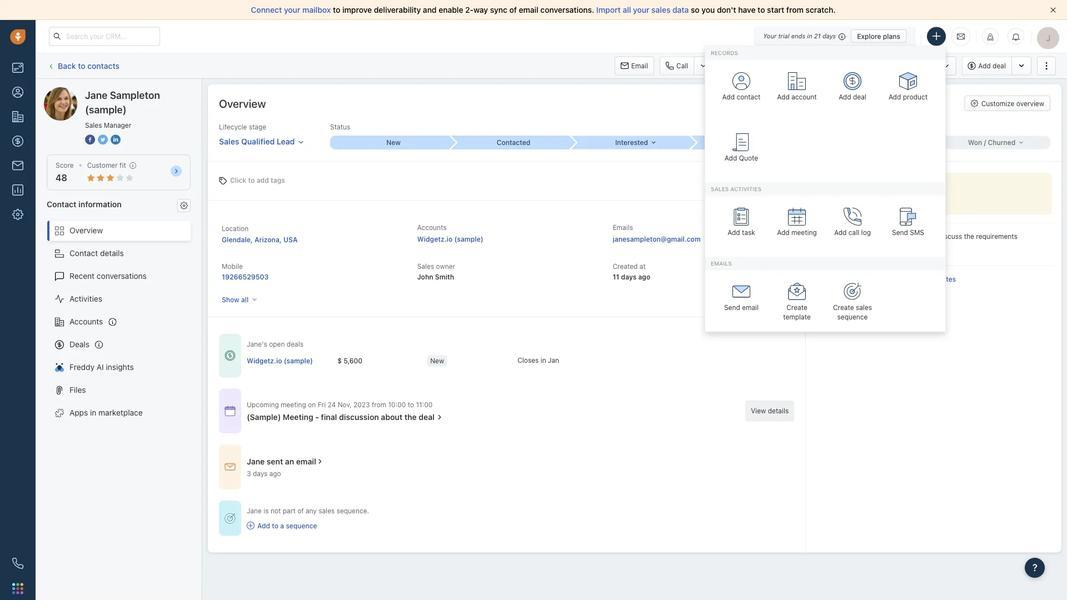 Task type: vqa. For each thing, say whether or not it's contained in the screenshot.
RECENTLY
no



Task type: locate. For each thing, give the bounding box(es) containing it.
2 vertical spatial in
[[90, 408, 96, 417]]

1 vertical spatial of
[[297, 507, 304, 515]]

to down not
[[272, 522, 279, 530]]

product
[[903, 93, 928, 101]]

0 vertical spatial sales activities
[[893, 62, 940, 70]]

1 vertical spatial widgetz.io
[[247, 357, 282, 365]]

2 horizontal spatial in
[[807, 33, 812, 40]]

1 horizontal spatial of
[[509, 5, 517, 14]]

activities down quote
[[730, 186, 761, 192]]

template
[[783, 313, 811, 321]]

contact up recent
[[69, 249, 98, 258]]

0 horizontal spatial meeting
[[281, 401, 306, 408]]

meeting down on
[[283, 413, 313, 422]]

1 vertical spatial widgetz.io (sample) link
[[247, 356, 313, 366]]

new inside "link"
[[386, 139, 401, 147]]

contact down 48 'button'
[[47, 199, 76, 209]]

1 horizontal spatial accounts
[[417, 224, 447, 232]]

email
[[631, 62, 648, 70]]

2 horizontal spatial deal
[[993, 62, 1006, 70]]

1 vertical spatial email
[[742, 303, 759, 311]]

1 horizontal spatial ago
[[638, 273, 650, 281]]

1 vertical spatial sequence
[[286, 522, 317, 530]]

churned
[[988, 139, 1016, 147]]

insights
[[106, 363, 134, 372]]

create inside 'create template'
[[787, 303, 808, 311]]

0 vertical spatial sms
[[735, 62, 749, 70]]

task button
[[779, 56, 816, 75]]

sales
[[893, 62, 909, 70], [85, 121, 102, 129], [219, 137, 239, 146], [711, 186, 729, 192], [417, 263, 434, 270]]

create template
[[783, 303, 811, 321]]

a down not
[[280, 522, 284, 530]]

0 horizontal spatial new
[[386, 139, 401, 147]]

any
[[306, 507, 317, 515]]

deal up the customize
[[993, 62, 1006, 70]]

ago down sent
[[269, 470, 281, 478]]

sales down add quote
[[711, 186, 729, 192]]

sms right later
[[910, 229, 924, 237]]

1 horizontal spatial send
[[892, 229, 908, 237]]

1 create from the left
[[787, 303, 808, 311]]

1 horizontal spatial emails
[[711, 260, 732, 267]]

1 horizontal spatial details
[[768, 407, 789, 415]]

1 vertical spatial new
[[430, 357, 444, 365]]

emails inside emails janesampleton@gmail.com
[[613, 224, 633, 232]]

create for create template
[[787, 303, 808, 311]]

call link
[[660, 56, 694, 75]]

sms inside menu
[[910, 229, 924, 237]]

accounts inside accounts widgetz.io (sample)
[[417, 224, 447, 232]]

1 horizontal spatial qualified
[[739, 139, 768, 147]]

email right an
[[296, 457, 316, 466]]

0 vertical spatial days
[[823, 33, 836, 40]]

1 horizontal spatial the
[[964, 233, 974, 240]]

activities
[[69, 294, 102, 304]]

1 container_wx8msf4aqz5i3rn1 image from the top
[[225, 350, 236, 361]]

sequence
[[837, 313, 868, 321], [286, 522, 317, 530]]

Search your CRM... text field
[[49, 27, 160, 46]]

create right 'create template'
[[833, 303, 854, 311]]

meeting
[[792, 229, 817, 237], [855, 233, 881, 240], [281, 401, 306, 408]]

add deal down meeting button
[[839, 93, 866, 101]]

0 vertical spatial of
[[509, 5, 517, 14]]

deal
[[993, 62, 1006, 70], [853, 93, 866, 101], [419, 413, 435, 422]]

created at 11 days ago
[[613, 263, 650, 281]]

1 horizontal spatial a
[[850, 233, 853, 240]]

0 vertical spatial a
[[850, 233, 853, 240]]

an
[[285, 457, 294, 466]]

mng settings image
[[180, 202, 188, 209]]

1 vertical spatial contact
[[69, 249, 98, 258]]

sales activities up product on the top right of the page
[[893, 62, 940, 70]]

add deal up the customize
[[978, 62, 1006, 70]]

final
[[321, 413, 337, 422]]

sales inside the create sales sequence
[[856, 303, 872, 311]]

contact for contact information
[[47, 199, 76, 209]]

email inside send email link
[[742, 303, 759, 311]]

jane
[[66, 87, 83, 96], [85, 89, 107, 101], [913, 233, 928, 240], [247, 457, 265, 466], [247, 507, 262, 515]]

2 horizontal spatial sales
[[856, 303, 872, 311]]

all right the import
[[623, 5, 631, 14]]

sms down records
[[735, 62, 749, 70]]

1 vertical spatial emails
[[711, 260, 732, 267]]

add left product on the top right of the page
[[889, 93, 901, 101]]

container_wx8msf4aqz5i3rn1 image inside add to a sequence link
[[247, 522, 255, 530]]

add deal inside add deal button
[[978, 62, 1006, 70]]

add left task
[[728, 229, 740, 237]]

way
[[474, 5, 488, 14]]

add right task
[[777, 229, 790, 237]]

add left account
[[777, 93, 790, 101]]

days inside created at 11 days ago
[[621, 273, 637, 281]]

call
[[849, 229, 859, 237]]

to left "11:00"
[[408, 401, 414, 408]]

accounts up owner
[[417, 224, 447, 232]]

menu containing add contact
[[705, 46, 946, 332]]

overview up lifecycle stage
[[219, 97, 266, 110]]

sales inside menu
[[711, 186, 729, 192]]

widgetz.io down jane's
[[247, 357, 282, 365]]

meeting for add meeting
[[792, 229, 817, 237]]

1 vertical spatial deal
[[853, 93, 866, 101]]

1 horizontal spatial in
[[541, 357, 546, 364]]

container_wx8msf4aqz5i3rn1 image
[[225, 350, 236, 361], [225, 513, 236, 524]]

meeting down explore at top
[[839, 62, 864, 70]]

jane is not part of any sales sequence.
[[247, 507, 369, 515]]

ago down at
[[638, 273, 650, 281]]

1 vertical spatial add deal
[[839, 93, 866, 101]]

to right back
[[78, 61, 85, 70]]

your
[[763, 33, 777, 40]]

sales qualified lead
[[219, 137, 295, 146]]

1 vertical spatial the
[[405, 413, 417, 422]]

0 horizontal spatial sms
[[735, 62, 749, 70]]

days right 21
[[823, 33, 836, 40]]

of
[[509, 5, 517, 14], [297, 507, 304, 515]]

freshworks switcher image
[[12, 583, 23, 594]]

details for view details
[[768, 407, 789, 415]]

1 horizontal spatial overview
[[219, 97, 266, 110]]

0 vertical spatial meeting
[[839, 62, 864, 70]]

container_wx8msf4aqz5i3rn1 image
[[225, 406, 236, 417], [436, 413, 444, 421], [316, 458, 324, 466], [225, 462, 236, 473], [247, 522, 255, 530]]

widgetz.io (sample) link up owner
[[417, 235, 483, 243]]

jane left is
[[247, 507, 262, 515]]

view for view all notes
[[912, 275, 927, 283]]

1 horizontal spatial sequence
[[837, 313, 868, 321]]

all right the show
[[241, 296, 249, 304]]

1 horizontal spatial days
[[621, 273, 637, 281]]

all left notes
[[929, 275, 936, 283]]

0 horizontal spatial view
[[751, 407, 766, 415]]

add account link
[[772, 65, 822, 113]]

add to a sequence
[[257, 522, 317, 530]]

ends
[[791, 33, 806, 40]]

1 horizontal spatial add deal
[[978, 62, 1006, 70]]

quote
[[739, 154, 758, 162]]

2 horizontal spatial email
[[742, 303, 759, 311]]

0 vertical spatial sequence
[[837, 313, 868, 321]]

with
[[898, 233, 912, 240]]

deal down "11:00"
[[419, 413, 435, 422]]

sms inside button
[[735, 62, 749, 70]]

menu
[[705, 46, 946, 332]]

emails for emails janesampleton@gmail.com
[[613, 224, 633, 232]]

1 vertical spatial days
[[621, 273, 637, 281]]

add to a sequence link
[[247, 521, 369, 531]]

add left the contact
[[722, 93, 735, 101]]

ago
[[638, 273, 650, 281], [269, 470, 281, 478]]

1 vertical spatial all
[[929, 275, 936, 283]]

48 button
[[56, 173, 67, 183]]

email button
[[615, 56, 654, 75]]

create for create sales sequence
[[833, 303, 854, 311]]

details for contact details
[[100, 249, 124, 258]]

your left the mailbox
[[284, 5, 300, 14]]

meeting left on
[[281, 401, 306, 408]]

add up the customize
[[978, 62, 991, 70]]

emails for emails
[[711, 260, 732, 267]]

your trial ends in 21 days
[[763, 33, 836, 40]]

1 vertical spatial view
[[751, 407, 766, 415]]

widgetz.io up owner
[[417, 235, 453, 243]]

(sample) meeting - final discussion about the deal
[[247, 413, 435, 422]]

accounts down activities
[[69, 317, 103, 326]]

jane up the 3
[[247, 457, 265, 466]]

emails janesampleton@gmail.com
[[613, 224, 701, 243]]

sms
[[735, 62, 749, 70], [910, 229, 924, 237]]

add call log link
[[828, 201, 878, 248]]

create inside the create sales sequence
[[833, 303, 854, 311]]

0 horizontal spatial widgetz.io (sample) link
[[247, 356, 313, 366]]

1 horizontal spatial sms
[[910, 229, 924, 237]]

emails up janesampleton@gmail.com link
[[613, 224, 633, 232]]

show all
[[222, 296, 249, 304]]

48
[[56, 173, 67, 183]]

qualified inside the sales qualified lead link
[[241, 137, 275, 146]]

in right apps on the left bottom
[[90, 408, 96, 417]]

from right 2023
[[372, 401, 386, 408]]

2-
[[465, 5, 474, 14]]

overview
[[219, 97, 266, 110], [69, 226, 103, 235]]

0 horizontal spatial days
[[253, 470, 268, 478]]

1 horizontal spatial from
[[786, 5, 804, 14]]

1 vertical spatial container_wx8msf4aqz5i3rn1 image
[[225, 513, 236, 524]]

add left call
[[834, 229, 847, 237]]

0 vertical spatial add deal
[[978, 62, 1006, 70]]

1 horizontal spatial view
[[912, 275, 927, 283]]

widgetz.io (sample) link down open
[[247, 356, 313, 366]]

sequence inside the create sales sequence
[[837, 313, 868, 321]]

row
[[247, 350, 608, 373]]

meeting left later
[[855, 233, 881, 240]]

send
[[892, 229, 908, 237], [724, 303, 740, 311]]

add deal inside add deal link
[[839, 93, 866, 101]]

add deal link
[[828, 65, 878, 113]]

1 vertical spatial ago
[[269, 470, 281, 478]]

add quote
[[725, 154, 758, 162]]

upcoming meeting on fri 24 nov, 2023 from 10:00 to 11:00
[[247, 401, 433, 408]]

container_wx8msf4aqz5i3rn1 image left is
[[225, 513, 236, 524]]

(sample) down the deals
[[284, 357, 313, 365]]

customer
[[87, 161, 118, 169]]

on
[[308, 401, 316, 408]]

overview up contact details
[[69, 226, 103, 235]]

deal down meeting button
[[853, 93, 866, 101]]

2 vertical spatial days
[[253, 470, 268, 478]]

add for add task "link" at right top
[[728, 229, 740, 237]]

add meeting
[[777, 229, 817, 237]]

send email
[[724, 303, 759, 311]]

deal for add deal button
[[993, 62, 1006, 70]]

sampleton
[[85, 87, 124, 96], [110, 89, 160, 101]]

jane right with
[[913, 233, 928, 240]]

close image
[[1051, 7, 1056, 13]]

0 horizontal spatial qualified
[[241, 137, 275, 146]]

(sample) up owner
[[454, 235, 483, 243]]

0 horizontal spatial activities
[[730, 186, 761, 192]]

john
[[417, 273, 433, 281]]

log
[[861, 229, 871, 237]]

linkedin circled image
[[111, 133, 121, 145]]

11:00
[[416, 401, 433, 408]]

1 horizontal spatial deal
[[853, 93, 866, 101]]

5,600
[[344, 357, 362, 365]]

task
[[742, 229, 755, 237]]

sales activities down add quote
[[711, 186, 761, 192]]

mobile 19266529503
[[222, 263, 269, 281]]

view for view details
[[751, 407, 766, 415]]

0 horizontal spatial accounts
[[69, 317, 103, 326]]

qualified up quote
[[739, 139, 768, 147]]

add deal button
[[962, 56, 1012, 75]]

the right discuss
[[964, 233, 974, 240]]

2 create from the left
[[833, 303, 854, 311]]

days down created
[[621, 273, 637, 281]]

customer fit
[[87, 161, 126, 169]]

email left 'create template'
[[742, 303, 759, 311]]

meeting
[[839, 62, 864, 70], [283, 413, 313, 422]]

don't
[[717, 5, 736, 14]]

0 vertical spatial widgetz.io (sample) link
[[417, 235, 483, 243]]

add for add meeting link
[[777, 229, 790, 237]]

0 horizontal spatial details
[[100, 249, 124, 258]]

1 vertical spatial accounts
[[69, 317, 103, 326]]

container_wx8msf4aqz5i3rn1 image left add to a sequence
[[247, 522, 255, 530]]

add inside button
[[978, 62, 991, 70]]

0 vertical spatial ago
[[638, 273, 650, 281]]

meeting left add call log on the top of the page
[[792, 229, 817, 237]]

2 horizontal spatial days
[[823, 33, 836, 40]]

container_wx8msf4aqz5i3rn1 image left widgetz.io (sample)
[[225, 350, 236, 361]]

ago inside created at 11 days ago
[[638, 273, 650, 281]]

information
[[78, 199, 122, 209]]

all for show all
[[241, 296, 249, 304]]

0 vertical spatial contact
[[47, 199, 76, 209]]

days
[[823, 33, 836, 40], [621, 273, 637, 281], [253, 470, 268, 478]]

0 horizontal spatial add deal
[[839, 93, 866, 101]]

0 horizontal spatial sequence
[[286, 522, 317, 530]]

1 horizontal spatial meeting
[[792, 229, 817, 237]]

2 vertical spatial sales
[[319, 507, 335, 515]]

the down 10:00
[[405, 413, 417, 422]]

1 horizontal spatial activities
[[911, 62, 940, 70]]

import all your sales data link
[[596, 5, 691, 14]]

0 vertical spatial view
[[912, 275, 927, 283]]

$ 5,600
[[338, 357, 362, 365]]

all
[[623, 5, 631, 14], [929, 275, 936, 283], [241, 296, 249, 304]]

0 vertical spatial activities
[[911, 62, 940, 70]]

email image
[[957, 32, 965, 41]]

0 horizontal spatial sales
[[319, 507, 335, 515]]

container_wx8msf4aqz5i3rn1 image for jane's open deals
[[225, 350, 236, 361]]

contact
[[737, 93, 761, 101]]

send for send email
[[724, 303, 740, 311]]

apps in marketplace
[[69, 408, 143, 417]]

a left log
[[850, 233, 853, 240]]

1 vertical spatial sms
[[910, 229, 924, 237]]

your right the import
[[633, 5, 650, 14]]

1 horizontal spatial sales activities
[[893, 62, 940, 70]]

3 days ago
[[247, 470, 281, 478]]

scratch.
[[806, 5, 836, 14]]

in left jan
[[541, 357, 546, 364]]

in
[[807, 33, 812, 40], [541, 357, 546, 364], [90, 408, 96, 417]]

add for add contact link
[[722, 93, 735, 101]]

(sample) up manager
[[126, 87, 157, 96]]

2 vertical spatial deal
[[419, 413, 435, 422]]

0 vertical spatial widgetz.io
[[417, 235, 453, 243]]

improve
[[342, 5, 372, 14]]

accounts for accounts
[[69, 317, 103, 326]]

of right "sync"
[[509, 5, 517, 14]]

0 vertical spatial details
[[100, 249, 124, 258]]

add down meeting button
[[839, 93, 851, 101]]

account
[[792, 93, 817, 101]]

1 vertical spatial send
[[724, 303, 740, 311]]

activities up product on the top right of the page
[[911, 62, 940, 70]]

0 horizontal spatial all
[[241, 296, 249, 304]]

qualified down stage
[[241, 137, 275, 146]]

container_wx8msf4aqz5i3rn1 image left "upcoming"
[[225, 406, 236, 417]]

from right start
[[786, 5, 804, 14]]

0 horizontal spatial widgetz.io
[[247, 357, 282, 365]]

add deal
[[978, 62, 1006, 70], [839, 93, 866, 101]]

1 vertical spatial activities
[[730, 186, 761, 192]]

2 horizontal spatial all
[[929, 275, 936, 283]]

emails down add task
[[711, 260, 732, 267]]

1 vertical spatial a
[[280, 522, 284, 530]]

deal for add deal link
[[853, 93, 866, 101]]

1 vertical spatial sales
[[856, 303, 872, 311]]

days right the 3
[[253, 470, 268, 478]]

sales down lifecycle on the left top of page
[[219, 137, 239, 146]]

email right "sync"
[[519, 5, 538, 14]]

container_wx8msf4aqz5i3rn1 image right about
[[436, 413, 444, 421]]

smith
[[435, 273, 454, 281]]

1 horizontal spatial create
[[833, 303, 854, 311]]

to left "add"
[[248, 176, 255, 184]]

1 horizontal spatial your
[[633, 5, 650, 14]]

of left any
[[297, 507, 304, 515]]

0 horizontal spatial meeting
[[283, 413, 313, 422]]

1 horizontal spatial meeting
[[839, 62, 864, 70]]

view details link
[[745, 401, 794, 421]]

1 vertical spatial sales activities
[[711, 186, 761, 192]]

add for add deal link
[[839, 93, 851, 101]]

add
[[978, 62, 991, 70], [722, 93, 735, 101], [777, 93, 790, 101], [839, 93, 851, 101], [889, 93, 901, 101], [725, 154, 737, 162], [728, 229, 740, 237], [777, 229, 790, 237], [834, 229, 847, 237], [257, 522, 270, 530]]

0 horizontal spatial the
[[405, 413, 417, 422]]

deal inside button
[[993, 62, 1006, 70]]

container_wx8msf4aqz5i3rn1 image left the 3
[[225, 462, 236, 473]]

create up template at the right bottom of the page
[[787, 303, 808, 311]]

0 vertical spatial container_wx8msf4aqz5i3rn1 image
[[225, 350, 236, 361]]

0 vertical spatial in
[[807, 33, 812, 40]]

sales up john
[[417, 263, 434, 270]]

3
[[247, 470, 251, 478]]

2 container_wx8msf4aqz5i3rn1 image from the top
[[225, 513, 236, 524]]

send for send sms
[[892, 229, 908, 237]]

in left 21
[[807, 33, 812, 40]]

1 horizontal spatial widgetz.io
[[417, 235, 453, 243]]



Task type: describe. For each thing, give the bounding box(es) containing it.
0 horizontal spatial of
[[297, 507, 304, 515]]

1 horizontal spatial new
[[430, 357, 444, 365]]

meeting button
[[822, 56, 870, 75]]

10:00
[[388, 401, 406, 408]]

conversations
[[97, 272, 147, 281]]

0 horizontal spatial ago
[[269, 470, 281, 478]]

add down is
[[257, 522, 270, 530]]

create template link
[[772, 276, 822, 323]]

lifecycle stage
[[219, 123, 266, 131]]

0 vertical spatial the
[[964, 233, 974, 240]]

1 your from the left
[[284, 5, 300, 14]]

contacted link
[[450, 136, 570, 150]]

won / churned
[[968, 139, 1016, 147]]

0 vertical spatial sales
[[652, 5, 671, 14]]

facebook circled image
[[85, 133, 95, 145]]

contacts
[[87, 61, 120, 70]]

add for add deal button
[[978, 62, 991, 70]]

location glendale, arizona, usa
[[222, 225, 298, 243]]

explore plans link
[[851, 29, 907, 43]]

add left quote
[[725, 154, 737, 162]]

add for add product "link"
[[889, 93, 901, 101]]

about
[[381, 413, 403, 422]]

click to add tags
[[230, 176, 285, 184]]

jane sampleton (sample) up manager
[[85, 89, 160, 115]]

1 vertical spatial overview
[[69, 226, 103, 235]]

twitter circled image
[[98, 133, 108, 145]]

mobile
[[222, 263, 243, 270]]

add product
[[889, 93, 928, 101]]

add for add account link
[[777, 93, 790, 101]]

add contact
[[722, 93, 761, 101]]

usa
[[283, 236, 298, 243]]

all for view all notes
[[929, 275, 936, 283]]

widgetz.io inside accounts widgetz.io (sample)
[[417, 235, 453, 243]]

call button
[[660, 56, 694, 75]]

2 your from the left
[[633, 5, 650, 14]]

so
[[691, 5, 700, 14]]

in for closes in jan
[[541, 357, 546, 364]]

deals
[[287, 341, 303, 348]]

sampleton down contacts
[[85, 87, 124, 96]]

deliverability
[[374, 5, 421, 14]]

activities inside menu
[[730, 186, 761, 192]]

location
[[222, 225, 249, 232]]

connect your mailbox link
[[251, 5, 333, 14]]

to right the mailbox
[[333, 5, 340, 14]]

marketplace
[[98, 408, 143, 417]]

discussion
[[339, 413, 379, 422]]

19266529503 link
[[222, 273, 269, 281]]

sent
[[267, 457, 283, 466]]

closes
[[518, 357, 539, 364]]

add for add call log link
[[834, 229, 847, 237]]

-
[[315, 413, 319, 422]]

upcoming
[[247, 401, 279, 408]]

trial
[[778, 33, 790, 40]]

janesampleton@gmail.com
[[613, 235, 701, 243]]

mailbox
[[302, 5, 331, 14]]

lifecycle
[[219, 123, 247, 131]]

discuss
[[939, 233, 962, 240]]

add task link
[[716, 201, 767, 248]]

(sample)
[[247, 413, 281, 422]]

created
[[613, 263, 638, 270]]

sms button
[[718, 56, 755, 75]]

sales up facebook circled "icon"
[[85, 121, 102, 129]]

jane down contacts
[[85, 89, 107, 101]]

meeting inside button
[[839, 62, 864, 70]]

sales manager
[[85, 121, 131, 129]]

and
[[423, 5, 437, 14]]

overview
[[1016, 99, 1044, 107]]

connect your mailbox to improve deliverability and enable 2-way sync of email conversations. import all your sales data so you don't have to start from scratch.
[[251, 5, 836, 14]]

sales owner john smith
[[417, 263, 455, 281]]

add deal for add deal link
[[839, 93, 866, 101]]

1 horizontal spatial widgetz.io (sample) link
[[417, 235, 483, 243]]

you
[[702, 5, 715, 14]]

stage
[[249, 123, 266, 131]]

row containing closes in jan
[[247, 350, 608, 373]]

data
[[673, 5, 689, 14]]

(sample) up sales manager
[[85, 103, 127, 115]]

$
[[338, 357, 342, 365]]

container_wx8msf4aqz5i3rn1 image right an
[[316, 458, 324, 466]]

customize overview button
[[965, 96, 1051, 111]]

phone element
[[7, 553, 29, 575]]

interested
[[615, 139, 648, 147]]

contact for contact details
[[69, 249, 98, 258]]

1 vertical spatial from
[[372, 401, 386, 408]]

sampleton up manager
[[110, 89, 160, 101]]

won / churned button
[[930, 136, 1051, 149]]

/
[[984, 139, 986, 147]]

scheduled
[[814, 233, 848, 240]]

qualified link
[[690, 136, 810, 150]]

to left start
[[758, 5, 765, 14]]

in for apps in marketplace
[[90, 408, 96, 417]]

connect
[[251, 5, 282, 14]]

accounts for accounts widgetz.io (sample)
[[417, 224, 447, 232]]

meeting for upcoming meeting on fri 24 nov, 2023 from 10:00 to 11:00
[[281, 401, 306, 408]]

jan
[[548, 357, 559, 364]]

24
[[328, 401, 336, 408]]

requirements
[[976, 233, 1018, 240]]

phone image
[[12, 558, 23, 569]]

container_wx8msf4aqz5i3rn1 image for jane is not part of any sales sequence.
[[225, 513, 236, 524]]

sales inside sales owner john smith
[[417, 263, 434, 270]]

arizona,
[[255, 236, 282, 243]]

sales down plans
[[893, 62, 909, 70]]

11
[[613, 273, 619, 281]]

(sample) inside accounts widgetz.io (sample)
[[454, 235, 483, 243]]

customize
[[981, 99, 1015, 107]]

0 horizontal spatial sales activities
[[711, 186, 761, 192]]

0 vertical spatial overview
[[219, 97, 266, 110]]

19266529503
[[222, 273, 269, 281]]

1 horizontal spatial email
[[519, 5, 538, 14]]

widgetz.io (sample)
[[247, 357, 313, 365]]

plans
[[883, 32, 900, 40]]

0 horizontal spatial email
[[296, 457, 316, 466]]

qualified inside qualified link
[[739, 139, 768, 147]]

interested button
[[570, 136, 690, 149]]

glendale,
[[222, 236, 253, 243]]

1 vertical spatial meeting
[[283, 413, 313, 422]]

0 vertical spatial from
[[786, 5, 804, 14]]

add deal for add deal button
[[978, 62, 1006, 70]]

manager
[[104, 121, 131, 129]]

freddy
[[69, 363, 95, 372]]

2 horizontal spatial meeting
[[855, 233, 881, 240]]

explore
[[857, 32, 881, 40]]

fit
[[120, 161, 126, 169]]

score 48
[[56, 161, 74, 183]]

create sales sequence link
[[828, 276, 878, 323]]

new link
[[330, 136, 450, 150]]

tags
[[271, 176, 285, 184]]

view details
[[751, 407, 789, 415]]

send email link
[[716, 276, 767, 323]]

to left discuss
[[930, 233, 937, 240]]

call
[[676, 62, 688, 70]]

owner
[[436, 263, 455, 270]]

2023
[[353, 401, 370, 408]]

0 vertical spatial all
[[623, 5, 631, 14]]

at
[[640, 263, 646, 270]]

add call log
[[834, 229, 871, 237]]

jane down back
[[66, 87, 83, 96]]

jane sampleton (sample) down contacts
[[66, 87, 157, 96]]



